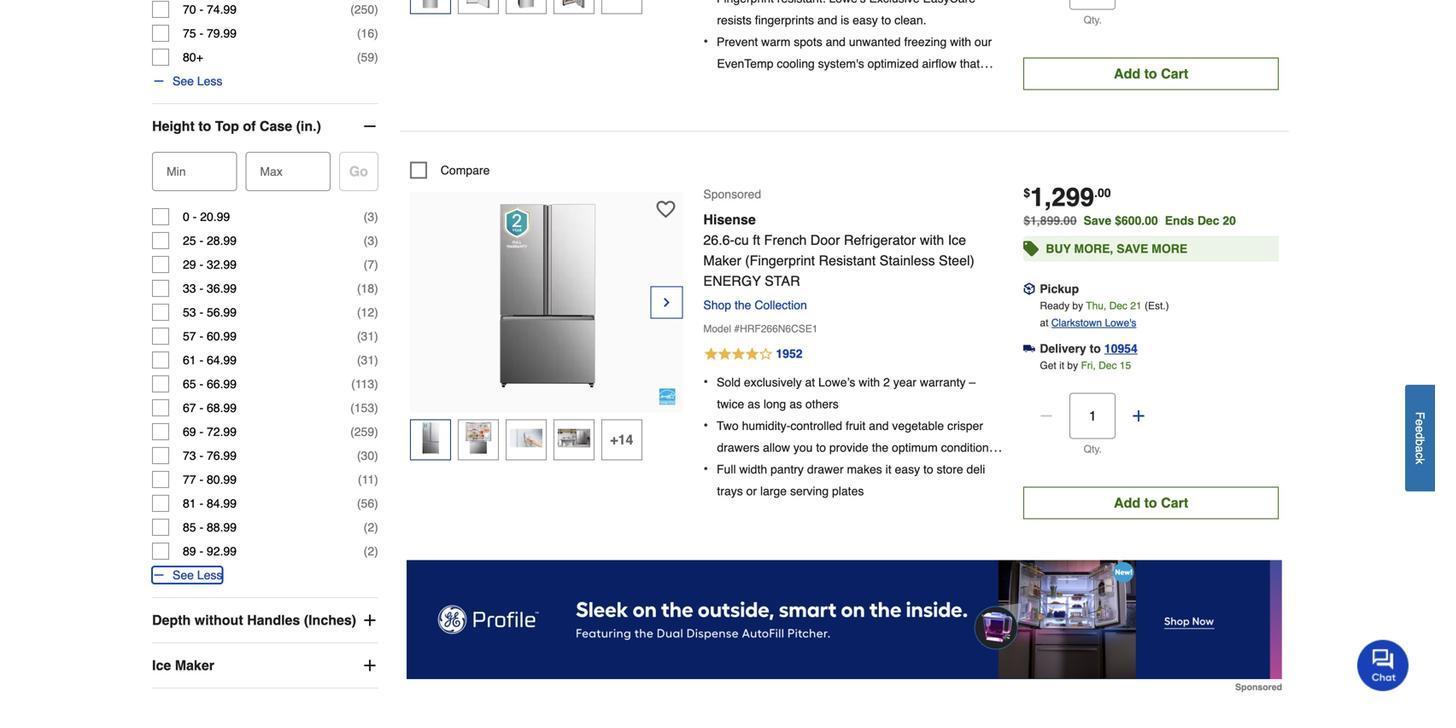 Task type: describe. For each thing, give the bounding box(es) containing it.
1 add to cart button from the top
[[1023, 58, 1279, 90]]

) for 79.99
[[374, 27, 378, 40]]

( for 70 - 74.99
[[350, 3, 354, 16]]

was price $1,899.00 element
[[1023, 210, 1084, 228]]

• for plates
[[703, 461, 708, 477]]

30
[[361, 449, 374, 463]]

plus image for depth without handles (inches)
[[361, 613, 378, 630]]

70
[[183, 3, 196, 16]]

plus image for ice maker
[[361, 658, 378, 675]]

$1,899.00
[[1023, 214, 1077, 228]]

plus image
[[1130, 408, 1147, 425]]

60.99
[[207, 330, 237, 343]]

- for 33
[[199, 282, 203, 296]]

20.99
[[200, 210, 230, 224]]

dec for 20
[[1197, 214, 1219, 228]]

- for 75
[[199, 27, 203, 40]]

( for 25 - 28.99
[[364, 234, 368, 248]]

your inside • prevent warm spots and unwanted freezing with our eventemp cooling system's optimized airflow that ensures a consistent temperature throughout your refrigerator.
[[958, 79, 982, 92]]

see less for minus icon
[[173, 74, 222, 88]]

get
[[1040, 360, 1056, 372]]

2 as from the left
[[789, 398, 802, 411]]

steel)
[[939, 253, 974, 269]]

) for 32.99
[[374, 258, 378, 272]]

7
[[368, 258, 374, 272]]

• for ensures
[[703, 33, 708, 49]]

53
[[183, 306, 196, 320]]

drawers
[[717, 441, 760, 455]]

( for 33 - 36.99
[[357, 282, 361, 296]]

53 - 56.99
[[183, 306, 237, 320]]

) for 20.99
[[374, 210, 378, 224]]

go
[[349, 164, 368, 179]]

thu,
[[1086, 300, 1106, 312]]

two
[[717, 420, 739, 433]]

85
[[183, 521, 196, 535]]

( 2 ) for 92.99
[[364, 545, 378, 559]]

- for 70
[[199, 3, 203, 16]]

( for 73 - 76.99
[[357, 449, 361, 463]]

ft
[[753, 232, 760, 248]]

57
[[183, 330, 196, 343]]

hrf266n6cse1
[[740, 323, 818, 335]]

(est.)
[[1145, 300, 1169, 312]]

0
[[183, 210, 189, 224]]

actual price $1,299.00 element
[[1023, 183, 1111, 212]]

- for 81
[[199, 497, 203, 511]]

( for 0 - 20.99
[[364, 210, 368, 224]]

25 - 28.99
[[183, 234, 237, 248]]

81 - 84.99
[[183, 497, 237, 511]]

door
[[810, 232, 840, 248]]

• prevent warm spots and unwanted freezing with our eventemp cooling system's optimized airflow that ensures a consistent temperature throughout your refrigerator.
[[703, 33, 992, 114]]

- for 29
[[199, 258, 203, 272]]

2 qty. from the top
[[1084, 444, 1102, 456]]

57 - 60.99
[[183, 330, 237, 343]]

(fingerprint
[[745, 253, 815, 269]]

81
[[183, 497, 196, 511]]

to inside • full width pantry drawer makes it easy to store deli trays or large serving plates
[[923, 463, 933, 477]]

89
[[183, 545, 196, 559]]

makes
[[847, 463, 882, 477]]

ready by thu, dec 21 (est.) at clarkstown lowe's
[[1040, 300, 1169, 329]]

shop the collection
[[703, 299, 807, 312]]

energy star qualified image
[[659, 389, 676, 406]]

( 3 ) for 28.99
[[364, 234, 378, 248]]

ice inside hisense 26.6-cu ft french door refrigerator with ice maker (fingerprint resistant stainless steel) energy star
[[948, 232, 966, 248]]

2 inside • sold exclusively at lowe's with 2 year warranty – twice as long as others • two humidity-controlled fruit and vegetable crisper drawers allow you to provide the optimum condition for storing your produce
[[883, 376, 890, 390]]

( 3 ) for 20.99
[[364, 210, 378, 224]]

) for 76.99
[[374, 449, 378, 463]]

hisense26.6-cu ft french door refrigerator with ice maker (fingerprint resistant stainless steel) energy star element
[[410, 193, 683, 413]]

with for steel)
[[920, 232, 944, 248]]

c
[[1413, 453, 1427, 459]]

89 - 92.99
[[183, 545, 237, 559]]

max
[[260, 165, 283, 179]]

) for 84.99
[[374, 497, 378, 511]]

84.99
[[207, 497, 237, 511]]

61
[[183, 354, 196, 367]]

long
[[764, 398, 786, 411]]

66.99
[[207, 378, 237, 391]]

3 for 0 - 20.99
[[368, 210, 374, 224]]

maker inside ice maker button
[[175, 658, 214, 674]]

warranty
[[920, 376, 966, 390]]

) for 36.99
[[374, 282, 378, 296]]

( 16 )
[[357, 27, 378, 40]]

shop
[[703, 299, 731, 312]]

- for 89
[[199, 545, 203, 559]]

height to top of case (in.) button
[[152, 104, 378, 149]]

( for 61 - 64.99
[[357, 354, 361, 367]]

- for 69
[[199, 425, 203, 439]]

69 - 72.99
[[183, 425, 237, 439]]

heart outline image
[[656, 200, 675, 219]]

and inside • sold exclusively at lowe's with 2 year warranty – twice as long as others • two humidity-controlled fruit and vegetable crisper drawers allow you to provide the optimum condition for storing your produce
[[869, 420, 889, 433]]

cu
[[734, 232, 749, 248]]

- for 85
[[199, 521, 203, 535]]

drawer
[[807, 463, 844, 477]]

controlled
[[790, 420, 842, 433]]

eventemp
[[717, 57, 773, 71]]

deli
[[967, 463, 985, 477]]

77 - 80.99
[[183, 473, 237, 487]]

shop the collection link
[[703, 299, 814, 312]]

it inside • full width pantry drawer makes it easy to store deli trays or large serving plates
[[885, 463, 891, 477]]

–
[[969, 376, 976, 390]]

2 for 85 - 88.99
[[368, 521, 374, 535]]

ready
[[1040, 300, 1070, 312]]

provide
[[829, 441, 869, 455]]

( for 85 - 88.99
[[364, 521, 368, 535]]

113
[[355, 378, 374, 391]]

) for 74.99
[[374, 3, 378, 16]]

69
[[183, 425, 196, 439]]

plates
[[832, 485, 864, 499]]

) for 88.99
[[374, 521, 378, 535]]

of
[[243, 118, 256, 134]]

( for 65 - 66.99
[[351, 378, 355, 391]]

energy
[[703, 273, 761, 289]]

buy
[[1046, 242, 1071, 256]]

64.99
[[207, 354, 237, 367]]

1 see less button from the top
[[152, 73, 222, 90]]

( 56 )
[[357, 497, 378, 511]]

0 - 20.99
[[183, 210, 230, 224]]

a inside • prevent warm spots and unwanted freezing with our eventemp cooling system's optimized airflow that ensures a consistent temperature throughout your refrigerator.
[[763, 79, 770, 92]]

- for 0
[[193, 210, 197, 224]]

$1,899.00 save $600.00 ends dec 20
[[1023, 214, 1236, 228]]

5013345079 element
[[410, 162, 490, 179]]

storing
[[734, 463, 770, 477]]

( 11 )
[[358, 473, 378, 487]]

2 add from the top
[[1114, 495, 1140, 511]]

1 stepper number input field with increment and decrement buttons number field from the top
[[1070, 0, 1116, 10]]

full
[[717, 463, 736, 477]]

to inside button
[[198, 118, 211, 134]]

(inches)
[[304, 613, 356, 629]]

56.99
[[207, 306, 237, 320]]

for
[[717, 463, 731, 477]]

vegetable
[[892, 420, 944, 433]]

gallery item 0 image
[[452, 201, 640, 389]]

at inside ready by thu, dec 21 (est.) at clarkstown lowe's
[[1040, 317, 1048, 329]]

twice
[[717, 398, 744, 411]]

) for 64.99
[[374, 354, 378, 367]]

easy
[[895, 463, 920, 477]]

16
[[361, 27, 374, 40]]

73 - 76.99
[[183, 449, 237, 463]]

freezing
[[904, 35, 947, 49]]

( for 69 - 72.99
[[350, 425, 354, 439]]

sold
[[717, 376, 741, 390]]

79.99
[[207, 27, 237, 40]]

lowe's
[[818, 376, 855, 390]]

) for 68.99
[[374, 402, 378, 415]]

( 7 )
[[364, 258, 378, 272]]

0 horizontal spatial minus image
[[152, 569, 166, 583]]

( 153 )
[[350, 402, 378, 415]]

minus image
[[152, 74, 166, 88]]

85 - 88.99
[[183, 521, 237, 535]]

add to cart for first "add to cart" button from the bottom
[[1114, 495, 1188, 511]]



Task type: vqa. For each thing, say whether or not it's contained in the screenshot.
controlled
yes



Task type: locate. For each thing, give the bounding box(es) containing it.
1 vertical spatial maker
[[175, 658, 214, 674]]

refrigerator.
[[717, 100, 778, 114]]

1 vertical spatial add to cart
[[1114, 495, 1188, 511]]

0 vertical spatial by
[[1072, 300, 1083, 312]]

1 vertical spatial add
[[1114, 495, 1140, 511]]

chevron right image
[[660, 294, 673, 311]]

14 ) from the top
[[374, 449, 378, 463]]

humidity-
[[742, 420, 790, 433]]

ends dec 20 element
[[1165, 214, 1243, 228]]

• left two
[[703, 418, 708, 434]]

0 vertical spatial 2
[[883, 376, 890, 390]]

add to cart button
[[1023, 58, 1279, 90], [1023, 487, 1279, 520]]

1 vertical spatial see less button
[[152, 567, 222, 584]]

spots
[[794, 35, 822, 49]]

0 vertical spatial dec
[[1197, 214, 1219, 228]]

- for 57
[[199, 330, 203, 343]]

go button
[[339, 152, 378, 191]]

0 vertical spatial add to cart
[[1114, 66, 1188, 82]]

1 add from the top
[[1114, 66, 1140, 82]]

( for 67 - 68.99
[[350, 402, 354, 415]]

73
[[183, 449, 196, 463]]

2 see from the top
[[173, 569, 194, 583]]

model # hrf266n6cse1
[[703, 323, 818, 335]]

(in.)
[[296, 118, 321, 134]]

minus image inside height to top of case (in.) button
[[361, 118, 378, 135]]

0 horizontal spatial a
[[763, 79, 770, 92]]

10954
[[1104, 342, 1138, 356]]

56
[[361, 497, 374, 511]]

handles
[[247, 613, 300, 629]]

20
[[1223, 214, 1236, 228]]

) for 66.99
[[374, 378, 378, 391]]

( 31 ) up 113
[[357, 354, 378, 367]]

1 vertical spatial it
[[885, 463, 891, 477]]

0 vertical spatial stepper number input field with increment and decrement buttons number field
[[1070, 0, 1116, 10]]

see less button down 80+
[[152, 73, 222, 90]]

by up clarkstown
[[1072, 300, 1083, 312]]

1 vertical spatial 3
[[368, 234, 374, 248]]

- right 57
[[199, 330, 203, 343]]

1 vertical spatial ( 2 )
[[364, 545, 378, 559]]

dec left 15
[[1099, 360, 1117, 372]]

1 vertical spatial cart
[[1161, 495, 1188, 511]]

tag filled image
[[1023, 237, 1039, 261]]

0 vertical spatial qty.
[[1084, 14, 1102, 26]]

9 ) from the top
[[374, 330, 378, 343]]

less down 80+
[[197, 74, 222, 88]]

0 vertical spatial see less button
[[152, 73, 222, 90]]

by left fri,
[[1067, 360, 1078, 372]]

153
[[354, 402, 374, 415]]

with inside hisense 26.6-cu ft french door refrigerator with ice maker (fingerprint resistant stainless steel) energy star
[[920, 232, 944, 248]]

to inside • sold exclusively at lowe's with 2 year warranty – twice as long as others • two humidity-controlled fruit and vegetable crisper drawers allow you to provide the optimum condition for storing your produce
[[816, 441, 826, 455]]

75
[[183, 27, 196, 40]]

1 vertical spatial see less
[[173, 569, 222, 583]]

31 down ( 12 )
[[361, 330, 374, 343]]

add
[[1114, 66, 1140, 82], [1114, 495, 1140, 511]]

(
[[350, 3, 354, 16], [357, 27, 361, 40], [357, 50, 361, 64], [364, 210, 368, 224], [364, 234, 368, 248], [364, 258, 368, 272], [357, 282, 361, 296], [357, 306, 361, 320], [357, 330, 361, 343], [357, 354, 361, 367], [351, 378, 355, 391], [350, 402, 354, 415], [350, 425, 354, 439], [357, 449, 361, 463], [358, 473, 362, 487], [357, 497, 361, 511], [364, 521, 368, 535], [364, 545, 368, 559]]

1 less from the top
[[197, 74, 222, 88]]

2 less from the top
[[197, 569, 222, 583]]

0 vertical spatial ( 2 )
[[364, 521, 378, 535]]

with for airflow
[[950, 35, 971, 49]]

2 horizontal spatial minus image
[[1038, 408, 1055, 425]]

produce
[[800, 463, 843, 477]]

) for 72.99
[[374, 425, 378, 439]]

at down ready
[[1040, 317, 1048, 329]]

0 horizontal spatial as
[[748, 398, 760, 411]]

1 vertical spatial and
[[869, 420, 889, 433]]

3 up ( 7 )
[[368, 234, 374, 248]]

plus image
[[361, 613, 378, 630], [361, 658, 378, 675]]

1 plus image from the top
[[361, 613, 378, 630]]

advertisement region
[[406, 561, 1282, 693]]

29
[[183, 258, 196, 272]]

1 horizontal spatial and
[[869, 420, 889, 433]]

( 3 ) up ( 7 )
[[364, 234, 378, 248]]

- right 75
[[199, 27, 203, 40]]

0 vertical spatial ice
[[948, 232, 966, 248]]

0 vertical spatial ( 3 )
[[364, 210, 378, 224]]

1 horizontal spatial as
[[789, 398, 802, 411]]

( 31 ) for 60.99
[[357, 330, 378, 343]]

1 vertical spatial 31
[[361, 354, 374, 367]]

4 ) from the top
[[374, 210, 378, 224]]

see right minus icon
[[173, 74, 194, 88]]

0 vertical spatial and
[[826, 35, 846, 49]]

a right ensures
[[763, 79, 770, 92]]

ice up steel)
[[948, 232, 966, 248]]

0 horizontal spatial and
[[826, 35, 846, 49]]

0 vertical spatial maker
[[703, 253, 741, 269]]

( 250 )
[[350, 3, 378, 16]]

save down .00
[[1084, 214, 1111, 228]]

5 ) from the top
[[374, 234, 378, 248]]

- right 29
[[199, 258, 203, 272]]

1 vertical spatial ( 3 )
[[364, 234, 378, 248]]

) for 28.99
[[374, 234, 378, 248]]

pantry
[[770, 463, 804, 477]]

- for 67
[[199, 402, 203, 415]]

a inside button
[[1413, 446, 1427, 453]]

exclusively
[[744, 376, 802, 390]]

2 for 89 - 92.99
[[368, 545, 374, 559]]

- right "69"
[[199, 425, 203, 439]]

2 stepper number input field with increment and decrement buttons number field from the top
[[1070, 393, 1116, 440]]

2 see less button from the top
[[152, 567, 222, 584]]

0 vertical spatial your
[[958, 79, 982, 92]]

1 vertical spatial add to cart button
[[1023, 487, 1279, 520]]

your down that
[[958, 79, 982, 92]]

2 vertical spatial with
[[859, 376, 880, 390]]

- right 33
[[199, 282, 203, 296]]

and right fruit
[[869, 420, 889, 433]]

1 as from the left
[[748, 398, 760, 411]]

2 ) from the top
[[374, 27, 378, 40]]

less for 1st see less button from the top
[[197, 74, 222, 88]]

dec left 20
[[1197, 214, 1219, 228]]

1 vertical spatial ( 31 )
[[357, 354, 378, 367]]

2 horizontal spatial with
[[950, 35, 971, 49]]

see down 89 on the left bottom of the page
[[173, 569, 194, 583]]

see
[[173, 74, 194, 88], [173, 569, 194, 583]]

height
[[152, 118, 195, 134]]

d
[[1413, 433, 1427, 439]]

2 ( 3 ) from the top
[[364, 234, 378, 248]]

see less button down 89 on the left bottom of the page
[[152, 567, 222, 584]]

2 31 from the top
[[361, 354, 374, 367]]

0 vertical spatial add to cart button
[[1023, 58, 1279, 90]]

1 horizontal spatial a
[[1413, 446, 1427, 453]]

see less down 80+
[[173, 74, 222, 88]]

it left easy on the bottom right of the page
[[885, 463, 891, 477]]

2 • from the top
[[703, 374, 708, 390]]

+14
[[610, 432, 633, 448]]

7 ) from the top
[[374, 282, 378, 296]]

3 down go button
[[368, 210, 374, 224]]

and up system's on the right top of page
[[826, 35, 846, 49]]

dec for 15
[[1099, 360, 1117, 372]]

6 ) from the top
[[374, 258, 378, 272]]

allow
[[763, 441, 790, 455]]

74.99
[[207, 3, 237, 16]]

0 vertical spatial see less
[[173, 74, 222, 88]]

optimum
[[892, 441, 938, 455]]

maker down 26.6-
[[703, 253, 741, 269]]

pickup image
[[1023, 283, 1035, 295]]

more
[[1152, 242, 1187, 256]]

2 see less from the top
[[173, 569, 222, 583]]

- right 67
[[199, 402, 203, 415]]

4 • from the top
[[703, 461, 708, 477]]

with inside • prevent warm spots and unwanted freezing with our eventemp cooling system's optimized airflow that ensures a consistent temperature throughout your refrigerator.
[[950, 35, 971, 49]]

- right 77
[[199, 473, 203, 487]]

• for •
[[703, 374, 708, 390]]

88.99
[[207, 521, 237, 535]]

warm
[[761, 35, 790, 49]]

truck filled image
[[1023, 343, 1035, 355]]

1 horizontal spatial at
[[1040, 317, 1048, 329]]

1 vertical spatial minus image
[[1038, 408, 1055, 425]]

( for 29 - 32.99
[[364, 258, 368, 272]]

minus image up go
[[361, 118, 378, 135]]

- right 89 on the left bottom of the page
[[199, 545, 203, 559]]

temperature
[[830, 79, 894, 92]]

1 see less from the top
[[173, 74, 222, 88]]

11
[[362, 473, 374, 487]]

0 horizontal spatial maker
[[175, 658, 214, 674]]

33
[[183, 282, 196, 296]]

others
[[805, 398, 839, 411]]

0 horizontal spatial it
[[885, 463, 891, 477]]

0 vertical spatial ( 31 )
[[357, 330, 378, 343]]

minus image up depth
[[152, 569, 166, 583]]

1 31 from the top
[[361, 330, 374, 343]]

0 vertical spatial plus image
[[361, 613, 378, 630]]

add to cart for 2nd "add to cart" button from the bottom
[[1114, 66, 1188, 82]]

- for 77
[[199, 473, 203, 487]]

80+
[[183, 50, 203, 64]]

plus image inside depth without handles (inches) button
[[361, 613, 378, 630]]

10 ) from the top
[[374, 354, 378, 367]]

the up makes
[[872, 441, 888, 455]]

15 ) from the top
[[374, 473, 378, 487]]

less down 89 - 92.99
[[197, 569, 222, 583]]

) for 92.99
[[374, 545, 378, 559]]

0 horizontal spatial save
[[1084, 214, 1111, 228]]

height to top of case (in.)
[[152, 118, 321, 134]]

( for 81 - 84.99
[[357, 497, 361, 511]]

1 horizontal spatial save
[[1117, 242, 1148, 256]]

depth
[[152, 613, 191, 629]]

see less for minus image to the left
[[173, 569, 222, 583]]

lowe's
[[1105, 317, 1136, 329]]

16 ) from the top
[[374, 497, 378, 511]]

serving
[[790, 485, 829, 499]]

dec inside ready by thu, dec 21 (est.) at clarkstown lowe's
[[1109, 300, 1127, 312]]

67
[[183, 402, 196, 415]]

1 horizontal spatial it
[[1059, 360, 1064, 372]]

1 ) from the top
[[374, 3, 378, 16]]

your down allow
[[773, 463, 797, 477]]

0 horizontal spatial ice
[[152, 658, 171, 674]]

with down 1952 button
[[859, 376, 880, 390]]

1 qty. from the top
[[1084, 14, 1102, 26]]

32.99
[[207, 258, 237, 272]]

at inside • sold exclusively at lowe's with 2 year warranty – twice as long as others • two humidity-controlled fruit and vegetable crisper drawers allow you to provide the optimum condition for storing your produce
[[805, 376, 815, 390]]

- for 25
[[199, 234, 203, 248]]

13 ) from the top
[[374, 425, 378, 439]]

1 • from the top
[[703, 33, 708, 49]]

36.99
[[207, 282, 237, 296]]

31 for 57 - 60.99
[[361, 330, 374, 343]]

1 vertical spatial dec
[[1109, 300, 1127, 312]]

( for 57 - 60.99
[[357, 330, 361, 343]]

dec up lowe's
[[1109, 300, 1127, 312]]

0 vertical spatial with
[[950, 35, 971, 49]]

1 3 from the top
[[368, 210, 374, 224]]

1 ( 31 ) from the top
[[357, 330, 378, 343]]

save down $1,899.00 save $600.00 ends dec 20
[[1117, 242, 1148, 256]]

- right 53
[[199, 306, 203, 320]]

1 vertical spatial ice
[[152, 658, 171, 674]]

pickup
[[1040, 282, 1079, 296]]

31 up 113
[[361, 354, 374, 367]]

maker down depth
[[175, 658, 214, 674]]

- for 65
[[199, 378, 203, 391]]

Min number field
[[159, 152, 230, 181]]

top
[[215, 118, 239, 134]]

2 3 from the top
[[368, 234, 374, 248]]

2 vertical spatial 2
[[368, 545, 374, 559]]

• inside • prevent warm spots and unwanted freezing with our eventemp cooling system's optimized airflow that ensures a consistent temperature throughout your refrigerator.
[[703, 33, 708, 49]]

( 18 )
[[357, 282, 378, 296]]

throughout
[[898, 79, 955, 92]]

chat invite button image
[[1357, 640, 1409, 692]]

1 vertical spatial see
[[173, 569, 194, 583]]

hisense
[[703, 212, 756, 228]]

1 vertical spatial save
[[1117, 242, 1148, 256]]

- right 0
[[193, 210, 197, 224]]

1 add to cart from the top
[[1114, 66, 1188, 82]]

ice inside button
[[152, 658, 171, 674]]

4 stars image
[[703, 345, 803, 365]]

1 vertical spatial with
[[920, 232, 944, 248]]

2 cart from the top
[[1161, 495, 1188, 511]]

- right 61
[[199, 354, 203, 367]]

28.99
[[207, 234, 237, 248]]

1 vertical spatial your
[[773, 463, 797, 477]]

it right get
[[1059, 360, 1064, 372]]

• left prevent
[[703, 33, 708, 49]]

0 vertical spatial less
[[197, 74, 222, 88]]

2 vertical spatial minus image
[[152, 569, 166, 583]]

0 vertical spatial add
[[1114, 66, 1140, 82]]

0 horizontal spatial the
[[735, 299, 751, 312]]

0 vertical spatial 31
[[361, 330, 374, 343]]

) for 80.99
[[374, 473, 378, 487]]

Max number field
[[252, 152, 324, 181]]

minus image down get
[[1038, 408, 1055, 425]]

by inside ready by thu, dec 21 (est.) at clarkstown lowe's
[[1072, 300, 1083, 312]]

1 vertical spatial at
[[805, 376, 815, 390]]

0 vertical spatial at
[[1040, 317, 1048, 329]]

a up k
[[1413, 446, 1427, 453]]

1 vertical spatial plus image
[[361, 658, 378, 675]]

0 vertical spatial cart
[[1161, 66, 1188, 82]]

11 ) from the top
[[374, 378, 378, 391]]

1 vertical spatial less
[[197, 569, 222, 583]]

0 vertical spatial the
[[735, 299, 751, 312]]

1 see from the top
[[173, 74, 194, 88]]

your
[[958, 79, 982, 92], [773, 463, 797, 477]]

2 add to cart from the top
[[1114, 495, 1188, 511]]

f e e d b a c k
[[1413, 412, 1427, 465]]

29 - 32.99
[[183, 258, 237, 272]]

)
[[374, 3, 378, 16], [374, 27, 378, 40], [374, 50, 378, 64], [374, 210, 378, 224], [374, 234, 378, 248], [374, 258, 378, 272], [374, 282, 378, 296], [374, 306, 378, 320], [374, 330, 378, 343], [374, 354, 378, 367], [374, 378, 378, 391], [374, 402, 378, 415], [374, 425, 378, 439], [374, 449, 378, 463], [374, 473, 378, 487], [374, 497, 378, 511], [374, 521, 378, 535], [374, 545, 378, 559]]

0 vertical spatial minus image
[[361, 118, 378, 135]]

17 ) from the top
[[374, 521, 378, 535]]

- right 65
[[199, 378, 203, 391]]

with up steel)
[[920, 232, 944, 248]]

250
[[354, 3, 374, 16]]

your inside • sold exclusively at lowe's with 2 year warranty – twice as long as others • two humidity-controlled fruit and vegetable crisper drawers allow you to provide the optimum condition for storing your produce
[[773, 463, 797, 477]]

the up #
[[735, 299, 751, 312]]

1 horizontal spatial your
[[958, 79, 982, 92]]

at up others
[[805, 376, 815, 390]]

2 e from the top
[[1413, 426, 1427, 433]]

( for 80+
[[357, 50, 361, 64]]

25
[[183, 234, 196, 248]]

2 ( 2 ) from the top
[[364, 545, 378, 559]]

- for 73
[[199, 449, 203, 463]]

31 for 61 - 64.99
[[361, 354, 374, 367]]

1 ( 2 ) from the top
[[364, 521, 378, 535]]

- right 85
[[199, 521, 203, 535]]

the
[[735, 299, 751, 312], [872, 441, 888, 455]]

savings save $600.00 element
[[1084, 214, 1243, 228]]

• left 'for' on the bottom of the page
[[703, 461, 708, 477]]

18 ) from the top
[[374, 545, 378, 559]]

- right 73
[[199, 449, 203, 463]]

1 vertical spatial by
[[1067, 360, 1078, 372]]

it
[[1059, 360, 1064, 372], [885, 463, 891, 477]]

as left long
[[748, 398, 760, 411]]

1 horizontal spatial ice
[[948, 232, 966, 248]]

thumbnail image
[[414, 0, 447, 8], [462, 0, 494, 8], [510, 0, 542, 8], [558, 0, 590, 8], [414, 422, 447, 455], [462, 422, 494, 455], [510, 422, 542, 455], [558, 422, 590, 455]]

- right '81'
[[199, 497, 203, 511]]

- for 61
[[199, 354, 203, 367]]

) for 56.99
[[374, 306, 378, 320]]

1 vertical spatial the
[[872, 441, 888, 455]]

stainless
[[880, 253, 935, 269]]

with inside • sold exclusively at lowe's with 2 year warranty – twice as long as others • two humidity-controlled fruit and vegetable crisper drawers allow you to provide the optimum condition for storing your produce
[[859, 376, 880, 390]]

8 ) from the top
[[374, 306, 378, 320]]

- for 53
[[199, 306, 203, 320]]

1 horizontal spatial maker
[[703, 253, 741, 269]]

the inside • sold exclusively at lowe's with 2 year warranty – twice as long as others • two humidity-controlled fruit and vegetable crisper drawers allow you to provide the optimum condition for storing your produce
[[872, 441, 888, 455]]

0 vertical spatial save
[[1084, 214, 1111, 228]]

0 horizontal spatial at
[[805, 376, 815, 390]]

( 3 ) down go button
[[364, 210, 378, 224]]

2 vertical spatial dec
[[1099, 360, 1117, 372]]

• sold exclusively at lowe's with 2 year warranty – twice as long as others • two humidity-controlled fruit and vegetable crisper drawers allow you to provide the optimum condition for storing your produce
[[703, 374, 989, 477]]

as right long
[[789, 398, 802, 411]]

optimized
[[867, 57, 919, 71]]

2 ( 31 ) from the top
[[357, 354, 378, 367]]

less for first see less button from the bottom of the page
[[197, 569, 222, 583]]

- right 25
[[199, 234, 203, 248]]

ice down depth
[[152, 658, 171, 674]]

12
[[361, 306, 374, 320]]

1 vertical spatial a
[[1413, 446, 1427, 453]]

1 vertical spatial 2
[[368, 521, 374, 535]]

18
[[361, 282, 374, 296]]

3 ) from the top
[[374, 50, 378, 64]]

see less down 89 on the left bottom of the page
[[173, 569, 222, 583]]

) for 60.99
[[374, 330, 378, 343]]

e up d
[[1413, 419, 1427, 426]]

( for 89 - 92.99
[[364, 545, 368, 559]]

• left sold
[[703, 374, 708, 390]]

fri,
[[1081, 360, 1096, 372]]

b
[[1413, 439, 1427, 446]]

2 plus image from the top
[[361, 658, 378, 675]]

plus image inside ice maker button
[[361, 658, 378, 675]]

0 vertical spatial it
[[1059, 360, 1064, 372]]

1 ( 3 ) from the top
[[364, 210, 378, 224]]

( for 75 - 79.99
[[357, 27, 361, 40]]

e up b
[[1413, 426, 1427, 433]]

and inside • prevent warm spots and unwanted freezing with our eventemp cooling system's optimized airflow that ensures a consistent temperature throughout your refrigerator.
[[826, 35, 846, 49]]

ensures
[[717, 79, 760, 92]]

with left our
[[950, 35, 971, 49]]

minus image
[[361, 118, 378, 135], [1038, 408, 1055, 425], [152, 569, 166, 583]]

1 cart from the top
[[1161, 66, 1188, 82]]

1 horizontal spatial with
[[920, 232, 944, 248]]

unwanted
[[849, 35, 901, 49]]

1 vertical spatial stepper number input field with increment and decrement buttons number field
[[1070, 393, 1116, 440]]

- right 70
[[199, 3, 203, 16]]

0 vertical spatial see
[[173, 74, 194, 88]]

cooling
[[777, 57, 815, 71]]

3 for 25 - 28.99
[[368, 234, 374, 248]]

75 - 79.99
[[183, 27, 237, 40]]

( 2 ) for 88.99
[[364, 521, 378, 535]]

1 horizontal spatial minus image
[[361, 118, 378, 135]]

3 • from the top
[[703, 418, 708, 434]]

by
[[1072, 300, 1083, 312], [1067, 360, 1078, 372]]

( for 77 - 80.99
[[358, 473, 362, 487]]

Stepper number input field with increment and decrement buttons number field
[[1070, 0, 1116, 10], [1070, 393, 1116, 440]]

12 ) from the top
[[374, 402, 378, 415]]

0 vertical spatial 3
[[368, 210, 374, 224]]

( 31 ) for 64.99
[[357, 354, 378, 367]]

( 31 )
[[357, 330, 378, 343], [357, 354, 378, 367]]

1 vertical spatial qty.
[[1084, 444, 1102, 456]]

( 59 )
[[357, 50, 378, 64]]

0 vertical spatial a
[[763, 79, 770, 92]]

ice
[[948, 232, 966, 248], [152, 658, 171, 674]]

1 e from the top
[[1413, 419, 1427, 426]]

1 horizontal spatial the
[[872, 441, 888, 455]]

k
[[1413, 459, 1427, 465]]

2 add to cart button from the top
[[1023, 487, 1279, 520]]

72.99
[[207, 425, 237, 439]]

0 horizontal spatial your
[[773, 463, 797, 477]]

maker inside hisense 26.6-cu ft french door refrigerator with ice maker (fingerprint resistant stainless steel) energy star
[[703, 253, 741, 269]]

• inside • full width pantry drawer makes it easy to store deli trays or large serving plates
[[703, 461, 708, 477]]

( 31 ) down ( 12 )
[[357, 330, 378, 343]]

( for 53 - 56.99
[[357, 306, 361, 320]]

0 horizontal spatial with
[[859, 376, 880, 390]]



